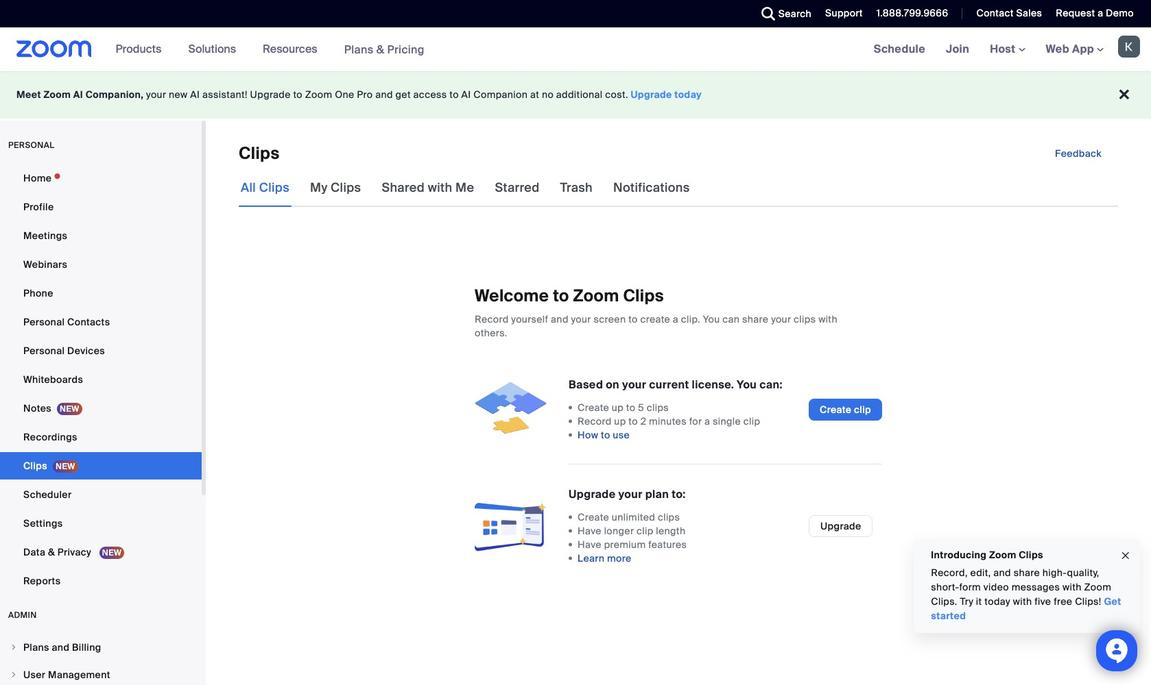 Task type: describe. For each thing, give the bounding box(es) containing it.
access
[[413, 88, 447, 101]]

demo
[[1106, 7, 1134, 19]]

to right welcome
[[553, 285, 569, 307]]

personal for personal contacts
[[23, 316, 65, 329]]

products button
[[116, 27, 168, 71]]

search button
[[751, 0, 815, 27]]

others.
[[475, 327, 507, 340]]

scheduler link
[[0, 482, 202, 509]]

2 ai from the left
[[190, 88, 200, 101]]

minutes
[[649, 416, 687, 428]]

shared
[[382, 180, 425, 196]]

all
[[241, 180, 256, 196]]

contacts
[[67, 316, 110, 329]]

feedback button
[[1044, 143, 1113, 165]]

welcome
[[475, 285, 549, 307]]

to left create
[[628, 313, 638, 326]]

user management
[[23, 669, 110, 682]]

schedule link
[[863, 27, 936, 71]]

more
[[607, 553, 632, 565]]

profile picture image
[[1118, 36, 1140, 58]]

clips link
[[0, 453, 202, 480]]

have longer clip length
[[578, 525, 686, 538]]

notifications
[[613, 180, 690, 196]]

to down resources dropdown button
[[293, 88, 303, 101]]

create
[[640, 313, 670, 326]]

pro
[[357, 88, 373, 101]]

2 horizontal spatial a
[[1098, 7, 1103, 19]]

current
[[649, 378, 689, 392]]

reports link
[[0, 568, 202, 595]]

create up to 5 clips
[[578, 402, 669, 414]]

my clips tab
[[308, 169, 363, 207]]

phone
[[23, 287, 53, 300]]

home
[[23, 172, 52, 185]]

create for upgrade your plan to:
[[578, 512, 609, 524]]

you inside 'welcome to zoom clips record yourself and your screen to create a clip. you can share your clips with others.'
[[703, 313, 720, 326]]

meetings
[[23, 230, 67, 242]]

personal for personal devices
[[23, 345, 65, 357]]

messages
[[1011, 582, 1060, 594]]

your left the screen at the top of the page
[[571, 313, 591, 326]]

plans for plans and billing
[[23, 642, 49, 654]]

user
[[23, 669, 46, 682]]

today inside the 'meet zoom ai companion,' footer
[[675, 88, 702, 101]]

personal devices link
[[0, 337, 202, 365]]

your inside the 'meet zoom ai companion,' footer
[[146, 88, 166, 101]]

5
[[638, 402, 644, 414]]

sales
[[1016, 7, 1042, 19]]

up for create
[[612, 402, 624, 414]]

recordings
[[23, 431, 77, 444]]

edit,
[[970, 567, 991, 580]]

admin
[[8, 610, 37, 621]]

clips inside 'welcome to zoom clips record yourself and your screen to create a clip. you can share your clips with others.'
[[794, 313, 816, 326]]

screen
[[594, 313, 626, 326]]

and inside the 'meet zoom ai companion,' footer
[[375, 88, 393, 101]]

with inside 'welcome to zoom clips record yourself and your screen to create a clip. you can share your clips with others.'
[[818, 313, 838, 326]]

introducing
[[931, 549, 986, 562]]

product information navigation
[[105, 27, 435, 72]]

whiteboards
[[23, 374, 83, 386]]

get started
[[931, 596, 1121, 623]]

plans and billing
[[23, 642, 101, 654]]

all clips tab
[[239, 169, 292, 207]]

at
[[530, 88, 539, 101]]

license.
[[692, 378, 734, 392]]

feedback
[[1055, 147, 1102, 160]]

to left 5
[[626, 402, 635, 414]]

record up to 2 minutes for a single clip
[[578, 416, 760, 428]]

share inside 'welcome to zoom clips record yourself and your screen to create a clip. you can share your clips with others.'
[[742, 313, 769, 326]]

clip inside button
[[854, 404, 871, 416]]

up for record
[[614, 416, 626, 428]]

meet zoom ai companion, your new ai assistant! upgrade to zoom one pro and get access to ai companion at no additional cost. upgrade today
[[16, 88, 702, 101]]

billing
[[72, 642, 101, 654]]

record inside 'welcome to zoom clips record yourself and your screen to create a clip. you can share your clips with others.'
[[475, 313, 509, 326]]

high-
[[1042, 567, 1067, 580]]

to:
[[672, 488, 686, 502]]

2
[[640, 416, 646, 428]]

plans for plans & pricing
[[344, 42, 374, 57]]

today inside record, edit, and share high-quality, short-form video messages with zoom clips. try it today with five free clips!
[[984, 596, 1010, 608]]

clip.
[[681, 313, 700, 326]]

1 horizontal spatial clip
[[743, 416, 760, 428]]

reports
[[23, 576, 61, 588]]

to right the access
[[449, 88, 459, 101]]

introducing zoom clips
[[931, 549, 1043, 562]]

how
[[578, 429, 598, 442]]

unlimited
[[612, 512, 655, 524]]

for
[[689, 416, 702, 428]]

five
[[1034, 596, 1051, 608]]

based on your current license. you can:
[[569, 378, 783, 392]]

your right can
[[771, 313, 791, 326]]

clips inside 'link'
[[23, 460, 47, 473]]

have for have premium features
[[578, 539, 602, 551]]

learn
[[578, 553, 605, 565]]

close image
[[1120, 548, 1131, 564]]

clips application
[[206, 143, 1151, 169]]

free
[[1053, 596, 1072, 608]]

meet
[[16, 88, 41, 101]]

zoom up edit,
[[989, 549, 1016, 562]]

banner containing products
[[0, 27, 1151, 72]]

shared with me tab
[[380, 169, 476, 207]]

devices
[[67, 345, 105, 357]]

with inside tab
[[428, 180, 452, 196]]

starred tab
[[493, 169, 542, 207]]

data & privacy
[[23, 547, 94, 559]]

1 ai from the left
[[73, 88, 83, 101]]

meetings navigation
[[863, 27, 1151, 72]]

solutions button
[[188, 27, 242, 71]]

on
[[606, 378, 619, 392]]

webinars
[[23, 259, 67, 271]]

profile link
[[0, 193, 202, 221]]

host button
[[990, 42, 1025, 56]]

additional
[[556, 88, 603, 101]]

request
[[1056, 7, 1095, 19]]

get
[[1104, 596, 1121, 608]]

right image for user
[[10, 672, 18, 680]]

assistant!
[[202, 88, 247, 101]]

home link
[[0, 165, 202, 192]]

meet zoom ai companion, footer
[[0, 71, 1151, 119]]

upgrade your plan to:
[[569, 488, 686, 502]]

trash tab
[[558, 169, 595, 207]]

one
[[335, 88, 354, 101]]

create unlimited clips
[[578, 512, 680, 524]]



Task type: vqa. For each thing, say whether or not it's contained in the screenshot.
upgrade to get more features link
no



Task type: locate. For each thing, give the bounding box(es) containing it.
products
[[116, 42, 161, 56]]

upgrade today link
[[631, 88, 702, 101]]

plans and billing menu item
[[0, 635, 202, 661]]

0 vertical spatial clips
[[794, 313, 816, 326]]

2 right image from the top
[[10, 672, 18, 680]]

settings link
[[0, 510, 202, 538]]

zoom right the meet
[[44, 88, 71, 101]]

plans
[[344, 42, 374, 57], [23, 642, 49, 654]]

& for privacy
[[48, 547, 55, 559]]

short-
[[931, 582, 959, 594]]

longer
[[604, 525, 634, 538]]

personal down the 'phone'
[[23, 316, 65, 329]]

2 horizontal spatial ai
[[461, 88, 471, 101]]

personal up whiteboards
[[23, 345, 65, 357]]

personal contacts
[[23, 316, 110, 329]]

data
[[23, 547, 45, 559]]

0 vertical spatial plans
[[344, 42, 374, 57]]

personal contacts link
[[0, 309, 202, 336]]

share right can
[[742, 313, 769, 326]]

1 horizontal spatial plans
[[344, 42, 374, 57]]

today down video
[[984, 596, 1010, 608]]

have for have longer clip length
[[578, 525, 602, 538]]

web
[[1046, 42, 1069, 56]]

0 vertical spatial right image
[[10, 644, 18, 652]]

clips
[[239, 143, 280, 164], [259, 180, 289, 196], [331, 180, 361, 196], [623, 285, 664, 307], [23, 460, 47, 473], [1019, 549, 1043, 562]]

web app
[[1046, 42, 1094, 56]]

zoom up the clips!
[[1084, 582, 1111, 594]]

resources
[[263, 42, 317, 56]]

clips up all clips on the left top of the page
[[239, 143, 280, 164]]

zoom inside 'welcome to zoom clips record yourself and your screen to create a clip. you can share your clips with others.'
[[573, 285, 619, 307]]

premium
[[604, 539, 646, 551]]

share up messages
[[1013, 567, 1040, 580]]

2 vertical spatial a
[[704, 416, 710, 428]]

banner
[[0, 27, 1151, 72]]

1 vertical spatial you
[[737, 378, 757, 392]]

clips up create
[[623, 285, 664, 307]]

record up 'others.'
[[475, 313, 509, 326]]

and inside 'welcome to zoom clips record yourself and your screen to create a clip. you can share your clips with others.'
[[551, 313, 568, 326]]

& left pricing
[[376, 42, 384, 57]]

1 vertical spatial up
[[614, 416, 626, 428]]

right image down admin
[[10, 644, 18, 652]]

create for based on your current license. you can:
[[578, 402, 609, 414]]

your right on
[[622, 378, 646, 392]]

2 horizontal spatial clip
[[854, 404, 871, 416]]

right image inside plans and billing menu item
[[10, 644, 18, 652]]

1 vertical spatial a
[[673, 313, 678, 326]]

up
[[612, 402, 624, 414], [614, 416, 626, 428]]

no
[[542, 88, 554, 101]]

you
[[703, 313, 720, 326], [737, 378, 757, 392]]

try
[[960, 596, 973, 608]]

0 horizontal spatial &
[[48, 547, 55, 559]]

share inside record, edit, and share high-quality, short-form video messages with zoom clips. try it today with five free clips!
[[1013, 567, 1040, 580]]

right image left user
[[10, 672, 18, 680]]

a right for on the bottom of page
[[704, 416, 710, 428]]

share
[[742, 313, 769, 326], [1013, 567, 1040, 580]]

profile
[[23, 201, 54, 213]]

up left 5
[[612, 402, 624, 414]]

zoom up the screen at the top of the page
[[573, 285, 619, 307]]

zoom left 'one'
[[305, 88, 332, 101]]

management
[[48, 669, 110, 682]]

how to use button
[[578, 429, 630, 442]]

plans inside plans and billing menu item
[[23, 642, 49, 654]]

ai left companion
[[461, 88, 471, 101]]

1 horizontal spatial &
[[376, 42, 384, 57]]

recordings link
[[0, 424, 202, 451]]

create clip button
[[809, 399, 882, 421]]

1 vertical spatial plans
[[23, 642, 49, 654]]

contact sales
[[976, 7, 1042, 19]]

1 horizontal spatial today
[[984, 596, 1010, 608]]

2 have from the top
[[578, 539, 602, 551]]

cost.
[[605, 88, 628, 101]]

0 vertical spatial up
[[612, 402, 624, 414]]

1 vertical spatial clips
[[647, 402, 669, 414]]

a left clip.
[[673, 313, 678, 326]]

record,
[[931, 567, 967, 580]]

right image for plans
[[10, 644, 18, 652]]

& inside product information navigation
[[376, 42, 384, 57]]

and left billing
[[52, 642, 69, 654]]

ai
[[73, 88, 83, 101], [190, 88, 200, 101], [461, 88, 471, 101]]

your left new
[[146, 88, 166, 101]]

admin menu menu
[[0, 635, 202, 686]]

tabs of clips tab list
[[239, 169, 692, 207]]

1 horizontal spatial record
[[578, 416, 612, 428]]

1 personal from the top
[[23, 316, 65, 329]]

1 horizontal spatial share
[[1013, 567, 1040, 580]]

quality,
[[1067, 567, 1099, 580]]

today up clips application
[[675, 88, 702, 101]]

clips inside 'welcome to zoom clips record yourself and your screen to create a clip. you can share your clips with others.'
[[623, 285, 664, 307]]

video
[[983, 582, 1009, 594]]

personal
[[8, 140, 55, 151]]

& for pricing
[[376, 42, 384, 57]]

0 horizontal spatial a
[[673, 313, 678, 326]]

upgrade
[[250, 88, 291, 101], [631, 88, 672, 101], [569, 488, 616, 502], [820, 520, 861, 533]]

contact
[[976, 7, 1014, 19]]

0 vertical spatial record
[[475, 313, 509, 326]]

clip
[[854, 404, 871, 416], [743, 416, 760, 428], [637, 525, 653, 538]]

welcome to zoom clips record yourself and your screen to create a clip. you can share your clips with others.
[[475, 285, 838, 340]]

and up video
[[993, 567, 1011, 580]]

up up use
[[614, 416, 626, 428]]

0 horizontal spatial today
[[675, 88, 702, 101]]

meetings link
[[0, 222, 202, 250]]

my clips
[[310, 180, 361, 196]]

have premium features
[[578, 539, 687, 551]]

1 vertical spatial share
[[1013, 567, 1040, 580]]

a inside 'welcome to zoom clips record yourself and your screen to create a clip. you can share your clips with others.'
[[673, 313, 678, 326]]

& inside personal menu 'menu'
[[48, 547, 55, 559]]

single
[[713, 416, 741, 428]]

0 vertical spatial share
[[742, 313, 769, 326]]

0 horizontal spatial plans
[[23, 642, 49, 654]]

all clips
[[241, 180, 289, 196]]

1 horizontal spatial a
[[704, 416, 710, 428]]

starred
[[495, 180, 540, 196]]

data & privacy link
[[0, 539, 202, 567]]

you left can
[[703, 313, 720, 326]]

and left get
[[375, 88, 393, 101]]

search
[[778, 8, 811, 20]]

1 vertical spatial &
[[48, 547, 55, 559]]

0 vertical spatial you
[[703, 313, 720, 326]]

learn more button
[[578, 552, 632, 566]]

resources button
[[263, 27, 324, 71]]

record, edit, and share high-quality, short-form video messages with zoom clips. try it today with five free clips!
[[931, 567, 1111, 608]]

personal menu menu
[[0, 165, 202, 597]]

contact sales link
[[966, 0, 1046, 27], [976, 7, 1042, 19]]

web app button
[[1046, 42, 1104, 56]]

trash
[[560, 180, 593, 196]]

& right the data
[[48, 547, 55, 559]]

1 vertical spatial today
[[984, 596, 1010, 608]]

today
[[675, 88, 702, 101], [984, 596, 1010, 608]]

right image
[[10, 644, 18, 652], [10, 672, 18, 680]]

0 horizontal spatial you
[[703, 313, 720, 326]]

1 vertical spatial personal
[[23, 345, 65, 357]]

user management menu item
[[0, 663, 202, 686]]

clips up scheduler at the bottom left
[[23, 460, 47, 473]]

and inside menu item
[[52, 642, 69, 654]]

clips right my
[[331, 180, 361, 196]]

0 vertical spatial today
[[675, 88, 702, 101]]

0 vertical spatial a
[[1098, 7, 1103, 19]]

1 horizontal spatial ai
[[190, 88, 200, 101]]

support
[[825, 7, 863, 19]]

form
[[959, 582, 981, 594]]

clips!
[[1075, 596, 1101, 608]]

right image inside user management menu item
[[10, 672, 18, 680]]

plans inside product information navigation
[[344, 42, 374, 57]]

2 vertical spatial clips
[[658, 512, 680, 524]]

1 vertical spatial record
[[578, 416, 612, 428]]

and inside record, edit, and share high-quality, short-form video messages with zoom clips. try it today with five free clips!
[[993, 567, 1011, 580]]

learn more
[[578, 553, 632, 565]]

new
[[169, 88, 188, 101]]

and right yourself
[[551, 313, 568, 326]]

get started link
[[931, 596, 1121, 623]]

0 horizontal spatial ai
[[73, 88, 83, 101]]

0 horizontal spatial clip
[[637, 525, 653, 538]]

started
[[931, 610, 966, 623]]

1 have from the top
[[578, 525, 602, 538]]

to inside button
[[601, 429, 610, 442]]

1 vertical spatial have
[[578, 539, 602, 551]]

upgrade inside button
[[820, 520, 861, 533]]

&
[[376, 42, 384, 57], [48, 547, 55, 559]]

record up how
[[578, 416, 612, 428]]

your up create unlimited clips
[[618, 488, 642, 502]]

clips inside application
[[239, 143, 280, 164]]

zoom inside record, edit, and share high-quality, short-form video messages with zoom clips. try it today with five free clips!
[[1084, 582, 1111, 594]]

to left use
[[601, 429, 610, 442]]

1 horizontal spatial you
[[737, 378, 757, 392]]

0 horizontal spatial share
[[742, 313, 769, 326]]

create clip
[[820, 404, 871, 416]]

1 vertical spatial right image
[[10, 672, 18, 680]]

support link
[[815, 0, 866, 27], [825, 7, 863, 19]]

0 vertical spatial personal
[[23, 316, 65, 329]]

companion
[[473, 88, 528, 101]]

upgrade button
[[809, 515, 873, 537]]

whiteboards link
[[0, 366, 202, 394]]

clips up high-
[[1019, 549, 1043, 562]]

you left can:
[[737, 378, 757, 392]]

zoom
[[44, 88, 71, 101], [305, 88, 332, 101], [573, 285, 619, 307], [989, 549, 1016, 562], [1084, 582, 1111, 594]]

a
[[1098, 7, 1103, 19], [673, 313, 678, 326], [704, 416, 710, 428]]

plans up meet zoom ai companion, your new ai assistant! upgrade to zoom one pro and get access to ai companion at no additional cost. upgrade today
[[344, 42, 374, 57]]

privacy
[[57, 547, 91, 559]]

yourself
[[511, 313, 548, 326]]

and
[[375, 88, 393, 101], [551, 313, 568, 326], [993, 567, 1011, 580], [52, 642, 69, 654]]

can:
[[760, 378, 783, 392]]

host
[[990, 42, 1018, 56]]

0 vertical spatial &
[[376, 42, 384, 57]]

ai left companion,
[[73, 88, 83, 101]]

3 ai from the left
[[461, 88, 471, 101]]

0 vertical spatial have
[[578, 525, 602, 538]]

1 right image from the top
[[10, 644, 18, 652]]

a left demo
[[1098, 7, 1103, 19]]

request a demo link
[[1046, 0, 1151, 27], [1056, 7, 1134, 19]]

notes link
[[0, 395, 202, 423]]

0 horizontal spatial record
[[475, 313, 509, 326]]

plan
[[645, 488, 669, 502]]

ai right new
[[190, 88, 200, 101]]

2 personal from the top
[[23, 345, 65, 357]]

create inside 'create clip' button
[[820, 404, 852, 416]]

clips right "all"
[[259, 180, 289, 196]]

phone link
[[0, 280, 202, 307]]

plans up user
[[23, 642, 49, 654]]

zoom logo image
[[16, 40, 92, 58]]

to left 2
[[629, 416, 638, 428]]

shared with me
[[382, 180, 474, 196]]



